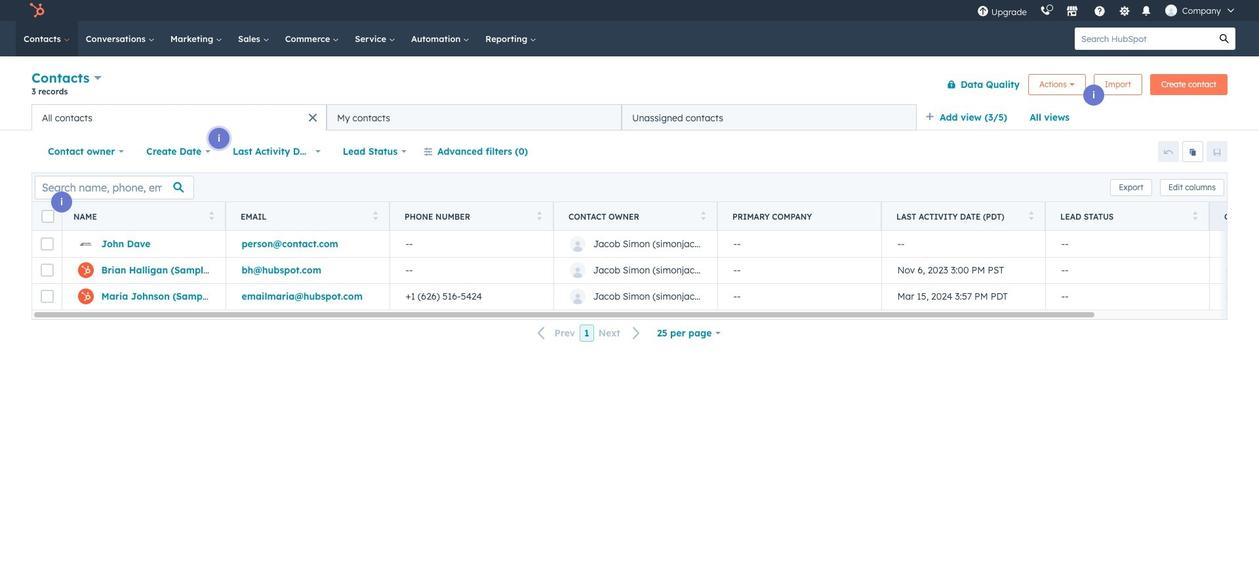 Task type: locate. For each thing, give the bounding box(es) containing it.
4 press to sort. element from the left
[[701, 211, 706, 222]]

column header
[[718, 202, 882, 231]]

menu
[[971, 0, 1244, 21]]

3 press to sort. image from the left
[[701, 211, 706, 220]]

1 press to sort. element from the left
[[209, 211, 214, 222]]

marketplaces image
[[1066, 6, 1078, 18]]

1 horizontal spatial press to sort. image
[[1029, 211, 1034, 220]]

pagination navigation
[[530, 325, 649, 342]]

4 press to sort. image from the left
[[1193, 211, 1198, 220]]

press to sort. image
[[373, 211, 378, 220], [1029, 211, 1034, 220]]

5 press to sort. element from the left
[[1029, 211, 1034, 222]]

0 horizontal spatial press to sort. image
[[373, 211, 378, 220]]

press to sort. element
[[209, 211, 214, 222], [373, 211, 378, 222], [537, 211, 542, 222], [701, 211, 706, 222], [1029, 211, 1034, 222], [1193, 211, 1198, 222]]

banner
[[31, 67, 1228, 104]]

2 press to sort. element from the left
[[373, 211, 378, 222]]

press to sort. image
[[209, 211, 214, 220], [537, 211, 542, 220], [701, 211, 706, 220], [1193, 211, 1198, 220]]



Task type: vqa. For each thing, say whether or not it's contained in the screenshot.
Jacob Simon image
yes



Task type: describe. For each thing, give the bounding box(es) containing it.
Search HubSpot search field
[[1075, 28, 1214, 50]]

1 press to sort. image from the left
[[373, 211, 378, 220]]

Search name, phone, email addresses, or company search field
[[35, 175, 194, 199]]

jacob simon image
[[1166, 5, 1177, 16]]

2 press to sort. image from the left
[[537, 211, 542, 220]]

3 press to sort. element from the left
[[537, 211, 542, 222]]

6 press to sort. element from the left
[[1193, 211, 1198, 222]]

1 press to sort. image from the left
[[209, 211, 214, 220]]

2 press to sort. image from the left
[[1029, 211, 1034, 220]]



